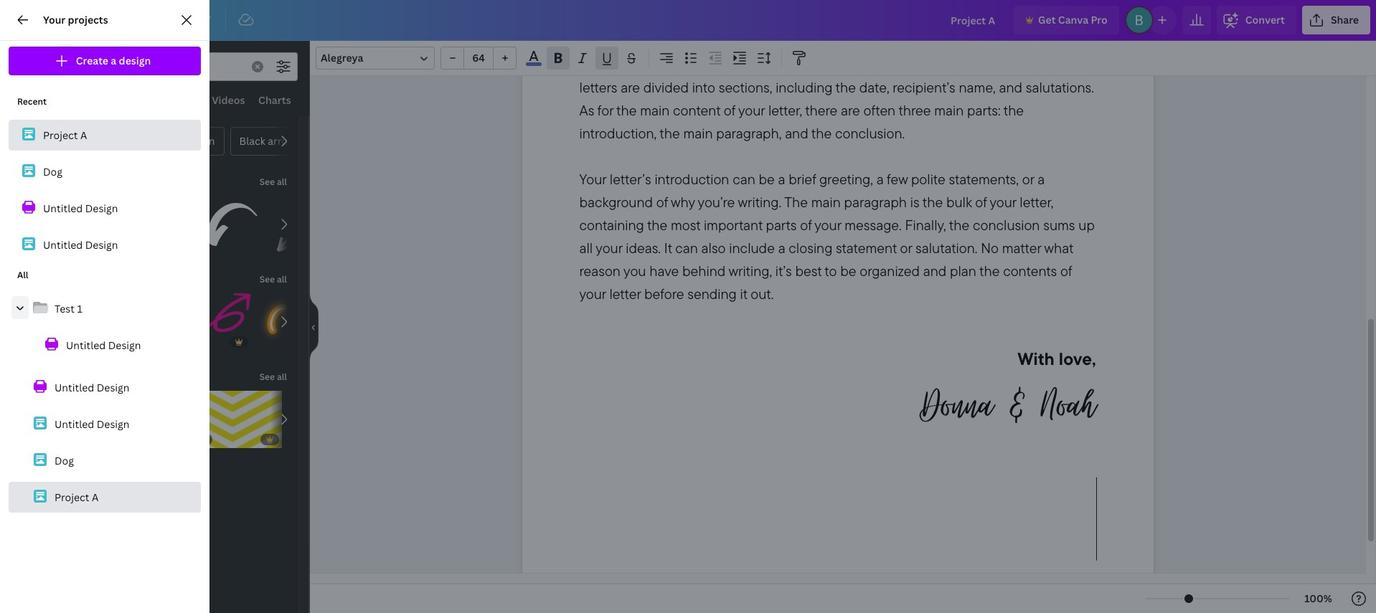 Task type: locate. For each thing, give the bounding box(es) containing it.
arrow down
[[157, 134, 215, 148]]

1 vertical spatial letter,
[[1020, 193, 1054, 211]]

2 vertical spatial see all button
[[258, 363, 289, 391]]

are left the often
[[841, 101, 861, 119]]

a left design
[[111, 54, 116, 67]]

2 vertical spatial be
[[841, 262, 857, 280]]

see all up 30.0s group
[[260, 371, 287, 383]]

0 horizontal spatial arrow
[[104, 134, 132, 148]]

can inside if you're thinking of writing a letter yourself, make your intentions clear from the start. you can be fun and creative or straightforward, depending on your needs. most letters are divided into sections, including the date, recipient's name, and salutations. as for the main content of your letter, there are often three main parts: the introduction, the main paragraph, and the conclusion.
[[606, 56, 629, 73]]

arrow
[[104, 134, 132, 148], [268, 134, 296, 148]]

0 vertical spatial a
[[80, 128, 87, 142]]

arrow for red arrow
[[104, 134, 132, 148]]

1 vertical spatial see all
[[260, 274, 287, 286]]

list
[[9, 87, 201, 261], [9, 261, 201, 513]]

project a button
[[9, 120, 201, 151], [9, 482, 201, 513]]

0 vertical spatial letter,
[[769, 101, 803, 119]]

see all button down the "black arrow" button
[[258, 167, 289, 196]]

get canva pro button
[[1014, 6, 1120, 34]]

see up 30.0s group
[[260, 371, 275, 383]]

often
[[864, 101, 896, 119]]

3 see from the top
[[260, 371, 275, 383]]

2 see all from the top
[[260, 274, 287, 286]]

with
[[1018, 348, 1055, 370]]

arrow
[[157, 134, 186, 148]]

see all up yellow illuminated arrow image
[[260, 274, 287, 286]]

you're up 'important'
[[698, 193, 735, 211]]

0 vertical spatial videos
[[212, 93, 245, 107]]

all up reason
[[580, 239, 593, 257]]

the down bulk
[[950, 216, 970, 234]]

group
[[441, 47, 517, 70], [263, 196, 321, 253], [74, 294, 132, 351], [192, 294, 252, 351]]

you're right if
[[590, 33, 627, 50]]

the down "there"
[[812, 124, 832, 142]]

needs.
[[986, 56, 1026, 73]]

0 vertical spatial dog link
[[9, 156, 201, 187]]

1 vertical spatial are
[[841, 101, 861, 119]]

1 vertical spatial videos
[[74, 370, 107, 383]]

your down reason
[[580, 285, 606, 303]]

you're inside your letter's introduction can be a brief greeting, a few polite statements, or a background of why you're writing. the main paragraph is the bulk of your letter, containing the most important parts of your message. finally, the conclusion sums up all your ideas. it can also include a closing statement or salutation. no matter what reason you have behind writing, it's best to be organized and plan the contents of your letter before sending it out.
[[698, 193, 735, 211]]

sending
[[688, 285, 737, 303]]

1 horizontal spatial videos
[[212, 93, 245, 107]]

videos down neon red 3d isometric right arrow image
[[74, 370, 107, 383]]

0 vertical spatial project a button
[[9, 120, 201, 151]]

of left the why
[[657, 193, 668, 211]]

why
[[671, 193, 695, 211]]

1 vertical spatial see all button
[[258, 265, 289, 294]]

with love, donna & noa h
[[921, 348, 1097, 435]]

0 horizontal spatial can
[[606, 56, 629, 73]]

organized
[[860, 262, 920, 280]]

1 horizontal spatial can
[[676, 239, 698, 257]]

creative
[[701, 56, 750, 73]]

of right bulk
[[976, 193, 987, 211]]

sections,
[[719, 78, 773, 96]]

it
[[665, 239, 672, 257]]

are right letters
[[621, 78, 640, 96]]

salutation.
[[916, 239, 978, 257]]

1 see all from the top
[[260, 176, 287, 188]]

background
[[580, 193, 653, 211]]

1 horizontal spatial be
[[759, 170, 775, 188]]

arrow right 'black'
[[268, 134, 296, 148]]

test 1 button
[[9, 294, 201, 324]]

0 horizontal spatial or
[[753, 56, 765, 73]]

1 vertical spatial project a button
[[9, 482, 201, 513]]

main down content on the top of page
[[684, 124, 713, 142]]

0 vertical spatial see all
[[260, 176, 287, 188]]

letter
[[752, 33, 784, 50], [610, 285, 641, 303]]

Design title text field
[[940, 6, 1009, 34]]

1 horizontal spatial or
[[901, 239, 913, 257]]

2 horizontal spatial or
[[1023, 170, 1035, 188]]

2 vertical spatial see all
[[260, 371, 287, 383]]

elements
[[10, 122, 42, 132]]

0 horizontal spatial letter,
[[769, 101, 803, 119]]

2 vertical spatial can
[[676, 239, 698, 257]]

be
[[632, 56, 648, 73], [759, 170, 775, 188], [841, 262, 857, 280]]

most
[[671, 216, 701, 234]]

convert
[[1246, 13, 1286, 27]]

see all button for "brushstroke arrow smooth curve down" image
[[258, 167, 289, 196]]

0 vertical spatial videos button
[[205, 87, 252, 114]]

a inside dropdown button
[[111, 54, 116, 67]]

list containing test 1
[[9, 261, 201, 513]]

letter left yourself,
[[752, 33, 784, 50]]

your inside your letter's introduction can be a brief greeting, a few polite statements, or a background of why you're writing. the main paragraph is the bulk of your letter, containing the most important parts of your message. finally, the conclusion sums up all your ideas. it can also include a closing statement or salutation. no matter what reason you have behind writing, it's best to be organized and plan the contents of your letter before sending it out.
[[580, 170, 607, 188]]

letter, up the sums
[[1020, 193, 1054, 211]]

depending
[[866, 56, 934, 73]]

out.
[[751, 285, 774, 303]]

project
[[43, 128, 78, 142], [55, 491, 89, 504]]

writing
[[697, 33, 738, 50]]

1 arrow from the left
[[104, 134, 132, 148]]

letter down the you
[[610, 285, 641, 303]]

see all for 3d arrow icon
[[260, 274, 287, 286]]

letter inside your letter's introduction can be a brief greeting, a few polite statements, or a background of why you're writing. the main paragraph is the bulk of your letter, containing the most important parts of your message. finally, the conclusion sums up all your ideas. it can also include a closing statement or salutation. no matter what reason you have behind writing, it's best to be organized and plan the contents of your letter before sending it out.
[[610, 285, 641, 303]]

1 horizontal spatial letter,
[[1020, 193, 1054, 211]]

salutations.
[[1026, 78, 1095, 96]]

1 horizontal spatial your
[[580, 170, 607, 188]]

the
[[1033, 33, 1054, 50], [836, 78, 856, 96], [617, 101, 637, 119], [1004, 101, 1024, 119], [660, 124, 680, 142], [812, 124, 832, 142], [923, 193, 943, 211], [647, 216, 668, 234], [950, 216, 970, 234], [980, 262, 1000, 280]]

1 vertical spatial letter
[[610, 285, 641, 303]]

3 see all button from the top
[[258, 363, 289, 391]]

untitled design inside untitled design link
[[66, 338, 141, 352]]

can right it
[[676, 239, 698, 257]]

you
[[624, 262, 646, 280]]

0 vertical spatial project
[[43, 128, 78, 142]]

include
[[730, 239, 775, 257]]

be left 'fun'
[[632, 56, 648, 73]]

untitled design link inside list
[[20, 330, 201, 361]]

a left "brief"
[[779, 170, 786, 188]]

dog
[[43, 165, 62, 178], [55, 454, 74, 468]]

your up depending
[[876, 33, 903, 50]]

1 see all button from the top
[[258, 167, 289, 196]]

1 vertical spatial you're
[[698, 193, 735, 211]]

your left projects
[[43, 13, 65, 27]]

0 horizontal spatial are
[[621, 78, 640, 96]]

2 see from the top
[[260, 274, 275, 286]]

1 vertical spatial project
[[55, 491, 89, 504]]

0 vertical spatial dog
[[43, 165, 62, 178]]

or inside if you're thinking of writing a letter yourself, make your intentions clear from the start. you can be fun and creative or straightforward, depending on your needs. most letters are divided into sections, including the date, recipient's name, and salutations. as for the main content of your letter, there are often three main parts: the introduction, the main paragraph, and the conclusion.
[[753, 56, 765, 73]]

1 horizontal spatial are
[[841, 101, 861, 119]]

3 see all from the top
[[260, 371, 287, 383]]

1 see from the top
[[260, 176, 275, 188]]

1 vertical spatial dog
[[55, 454, 74, 468]]

message.
[[845, 216, 902, 234]]

1 horizontal spatial letter
[[752, 33, 784, 50]]

untitled
[[43, 201, 83, 215], [43, 238, 83, 252], [66, 338, 106, 352], [55, 381, 94, 394], [55, 417, 94, 431]]

0 vertical spatial you're
[[590, 33, 627, 50]]

media
[[26, 394, 48, 404]]

a for 1st 'project a' button from the bottom
[[92, 491, 99, 504]]

see down the "black arrow" button
[[260, 176, 275, 188]]

see all button for 3d arrow icon
[[258, 265, 289, 294]]

uploads
[[11, 225, 40, 235]]

0 vertical spatial letter
[[752, 33, 784, 50]]

see all for "brushstroke arrow smooth curve down" image
[[260, 176, 287, 188]]

name,
[[959, 78, 996, 96]]

you're inside if you're thinking of writing a letter yourself, make your intentions clear from the start. you can be fun and creative or straightforward, depending on your needs. most letters are divided into sections, including the date, recipient's name, and salutations. as for the main content of your letter, there are often three main parts: the introduction, the main paragraph, and the conclusion.
[[590, 33, 627, 50]]

2 list from the top
[[9, 261, 201, 513]]

red arrow button
[[74, 127, 142, 156]]

polite
[[912, 170, 946, 188]]

noa
[[1042, 376, 1082, 435]]

all
[[277, 176, 287, 188], [580, 239, 593, 257], [277, 274, 287, 286], [277, 371, 287, 383]]

donna
[[921, 376, 994, 435]]

neon red 3d isometric right arrow image
[[74, 294, 132, 351]]

videos button down neon red 3d isometric right arrow image
[[73, 363, 108, 391]]

0 horizontal spatial be
[[632, 56, 648, 73]]

the down no
[[980, 262, 1000, 280]]

videos button
[[205, 87, 252, 114], [73, 363, 108, 391]]

1 vertical spatial see
[[260, 274, 275, 286]]

your up background
[[580, 170, 607, 188]]

2 see all button from the top
[[258, 265, 289, 294]]

1 horizontal spatial videos button
[[205, 87, 252, 114]]

0 vertical spatial see all button
[[258, 167, 289, 196]]

containing
[[580, 216, 644, 234]]

0 vertical spatial your
[[43, 13, 65, 27]]

divided
[[644, 78, 689, 96]]

of up closing
[[801, 216, 812, 234]]

black arrow
[[239, 134, 296, 148]]

1 vertical spatial videos button
[[73, 363, 108, 391]]

all down yellow illuminated arrow image
[[277, 371, 287, 383]]

before
[[645, 285, 685, 303]]

a right writing at the top right of the page
[[742, 33, 749, 50]]

videos left charts
[[212, 93, 245, 107]]

can right you
[[606, 56, 629, 73]]

or right statements, on the top right of page
[[1023, 170, 1035, 188]]

0 horizontal spatial letter
[[610, 285, 641, 303]]

brushstroke arrow rapid curved long image
[[74, 196, 131, 253]]

content
[[673, 101, 721, 119]]

untitled design
[[43, 201, 118, 215], [43, 238, 118, 252], [66, 338, 141, 352], [55, 381, 130, 394], [55, 417, 130, 431]]

2 horizontal spatial be
[[841, 262, 857, 280]]

see for 3d arrow icon
[[260, 274, 275, 286]]

up
[[1079, 216, 1095, 234]]

Search elements search field
[[103, 53, 243, 80]]

0 vertical spatial or
[[753, 56, 765, 73]]

or up "organized"
[[901, 239, 913, 257]]

0 horizontal spatial videos button
[[73, 363, 108, 391]]

your up paragraph,
[[739, 101, 765, 119]]

be right to on the top
[[841, 262, 857, 280]]

see up yellow illuminated arrow image
[[260, 274, 275, 286]]

finally,
[[906, 216, 947, 234]]

see all button left hide image
[[258, 265, 289, 294]]

your
[[876, 33, 903, 50], [956, 56, 983, 73], [739, 101, 765, 119], [990, 193, 1017, 211], [815, 216, 842, 234], [596, 239, 623, 257], [580, 285, 606, 303]]

videos button left charts
[[205, 87, 252, 114]]

1 list from the top
[[9, 87, 201, 261]]

1
[[77, 302, 82, 315]]

create a design button
[[9, 47, 201, 75]]

the right is
[[923, 193, 943, 211]]

and down salutation.
[[924, 262, 947, 280]]

2 arrow from the left
[[268, 134, 296, 148]]

magic media button
[[0, 363, 52, 414]]

0 vertical spatial can
[[606, 56, 629, 73]]

templates
[[8, 70, 44, 80]]

see all button
[[258, 167, 289, 196], [258, 265, 289, 294], [258, 363, 289, 391]]

letters
[[580, 78, 618, 96]]

your for your letter's introduction can be a brief greeting, a few polite statements, or a background of why you're writing. the main paragraph is the bulk of your letter, containing the most important parts of your message. finally, the conclusion sums up all your ideas. it can also include a closing statement or salutation. no matter what reason you have behind writing, it's best to be organized and plan the contents of your letter before sending it out.
[[580, 170, 607, 188]]

a up the sums
[[1038, 170, 1045, 188]]

can
[[606, 56, 629, 73], [733, 170, 756, 188], [676, 239, 698, 257]]

see for "brushstroke arrow smooth curve down" image
[[260, 176, 275, 188]]

be up "writing."
[[759, 170, 775, 188]]

a
[[80, 128, 87, 142], [92, 491, 99, 504]]

dog for second dog link
[[55, 454, 74, 468]]

writing,
[[729, 262, 772, 280]]

1 vertical spatial your
[[580, 170, 607, 188]]

a down parts
[[779, 239, 786, 257]]

design
[[85, 201, 118, 215], [85, 238, 118, 252], [108, 338, 141, 352], [97, 381, 130, 394], [97, 417, 130, 431]]

list containing project a
[[9, 87, 201, 261]]

see all button down yellow illuminated arrow image
[[258, 363, 289, 391]]

1 vertical spatial dog link
[[9, 446, 201, 477]]

2 vertical spatial see
[[260, 371, 275, 383]]

0 horizontal spatial your
[[43, 13, 65, 27]]

0 horizontal spatial you're
[[590, 33, 627, 50]]

a
[[742, 33, 749, 50], [111, 54, 116, 67], [779, 170, 786, 188], [877, 170, 884, 188], [1038, 170, 1045, 188], [779, 239, 786, 257]]

1 horizontal spatial you're
[[698, 193, 735, 211]]

or up the sections,
[[753, 56, 765, 73]]

charts
[[258, 93, 291, 107]]

see all down the "black arrow" button
[[260, 176, 287, 188]]

1 horizontal spatial a
[[92, 491, 99, 504]]

yourself,
[[787, 33, 837, 50]]

dog for first dog link from the top of the page
[[43, 165, 62, 178]]

home
[[57, 13, 87, 27]]

yellow illuminated arrow image
[[257, 294, 346, 351]]

arrow right red
[[104, 134, 132, 148]]

main right the at the right of page
[[812, 193, 841, 211]]

parts:
[[968, 101, 1001, 119]]

your
[[43, 13, 65, 27], [580, 170, 607, 188]]

letter, down including
[[769, 101, 803, 119]]

the left date,
[[836, 78, 856, 96]]

1 vertical spatial or
[[1023, 170, 1035, 188]]

0 vertical spatial see
[[260, 176, 275, 188]]

you're
[[590, 33, 627, 50], [698, 193, 735, 211]]

1 horizontal spatial arrow
[[268, 134, 296, 148]]

can up "writing."
[[733, 170, 756, 188]]

0 vertical spatial be
[[632, 56, 648, 73]]

arrow for black arrow
[[268, 134, 296, 148]]

2 horizontal spatial can
[[733, 170, 756, 188]]

0 horizontal spatial a
[[80, 128, 87, 142]]

1 vertical spatial a
[[92, 491, 99, 504]]



Task type: describe. For each thing, give the bounding box(es) containing it.
test
[[55, 302, 75, 315]]

project for 1st 'project a' button from the bottom
[[55, 491, 89, 504]]

best
[[796, 262, 822, 280]]

red
[[83, 134, 102, 148]]

create a design
[[76, 54, 151, 67]]

intentions
[[906, 33, 966, 50]]

paragraph
[[845, 193, 907, 211]]

apps button
[[0, 299, 52, 351]]

letter, inside if you're thinking of writing a letter yourself, make your intentions clear from the start. you can be fun and creative or straightforward, depending on your needs. most letters are divided into sections, including the date, recipient's name, and salutations. as for the main content of your letter, there are often three main parts: the introduction, the main paragraph, and the conclusion.
[[769, 101, 803, 119]]

arrow down button
[[147, 127, 224, 156]]

as
[[580, 101, 595, 119]]

black
[[239, 134, 265, 148]]

your down containing at top left
[[596, 239, 623, 257]]

&
[[1008, 376, 1028, 435]]

1 project a button from the top
[[9, 120, 201, 151]]

1 vertical spatial can
[[733, 170, 756, 188]]

love,
[[1059, 348, 1097, 370]]

0 vertical spatial project a
[[43, 128, 87, 142]]

straightforward,
[[769, 56, 863, 73]]

behind
[[683, 262, 726, 280]]

conclusion.
[[836, 124, 905, 142]]

of down the sections,
[[724, 101, 736, 119]]

the right parts:
[[1004, 101, 1024, 119]]

most
[[1030, 56, 1060, 73]]

for
[[598, 101, 614, 119]]

red arrow
[[83, 134, 132, 148]]

charts button
[[252, 87, 298, 114]]

recipient's
[[893, 78, 956, 96]]

down
[[188, 134, 215, 148]]

projects button
[[0, 248, 52, 299]]

all down the "black arrow" button
[[277, 176, 287, 188]]

the right for
[[617, 101, 637, 119]]

it's
[[776, 262, 792, 280]]

a for first 'project a' button
[[80, 128, 87, 142]]

few
[[887, 170, 908, 188]]

3d arrow icon image
[[137, 294, 186, 351]]

have
[[650, 262, 679, 280]]

date,
[[860, 78, 890, 96]]

to
[[825, 262, 837, 280]]

the
[[785, 193, 808, 211]]

the down the get
[[1033, 33, 1054, 50]]

brief
[[789, 170, 816, 188]]

design
[[119, 54, 151, 67]]

uploads button
[[0, 196, 52, 248]]

your letter's introduction can be a brief greeting, a few polite statements, or a background of why you're writing. the main paragraph is the bulk of your letter, containing the most important parts of your message. finally, the conclusion sums up all your ideas. it can also include a closing statement or salutation. no matter what reason you have behind writing, it's best to be organized and plan the contents of your letter before sending it out.
[[580, 170, 1099, 303]]

and down needs.
[[1000, 78, 1023, 96]]

important
[[704, 216, 763, 234]]

and inside your letter's introduction can be a brief greeting, a few polite statements, or a background of why you're writing. the main paragraph is the bulk of your letter, containing the most important parts of your message. finally, the conclusion sums up all your ideas. it can also include a closing statement or salutation. no matter what reason you have behind writing, it's best to be organized and plan the contents of your letter before sending it out.
[[924, 262, 947, 280]]

main down divided
[[640, 101, 670, 119]]

you
[[580, 56, 602, 73]]

of down the what
[[1061, 262, 1073, 280]]

sums
[[1044, 216, 1076, 234]]

videos button for charts button
[[205, 87, 252, 114]]

is
[[911, 193, 920, 211]]

hot pink spiral arrow oil painting style image
[[192, 294, 252, 351]]

a inside if you're thinking of writing a letter yourself, make your intentions clear from the start. you can be fun and creative or straightforward, depending on your needs. most letters are divided into sections, including the date, recipient's name, and salutations. as for the main content of your letter, there are often three main parts: the introduction, the main paragraph, and the conclusion.
[[742, 33, 749, 50]]

be inside if you're thinking of writing a letter yourself, make your intentions clear from the start. you can be fun and creative or straightforward, depending on your needs. most letters are divided into sections, including the date, recipient's name, and salutations. as for the main content of your letter, there are often three main parts: the introduction, the main paragraph, and the conclusion.
[[632, 56, 648, 73]]

introduction,
[[580, 124, 657, 142]]

project for first 'project a' button
[[43, 128, 78, 142]]

paragraph,
[[717, 124, 782, 142]]

thinking
[[630, 33, 679, 50]]

matter
[[1003, 239, 1042, 257]]

1 dog link from the top
[[9, 156, 201, 187]]

h
[[1082, 376, 1097, 435]]

elements button
[[0, 93, 52, 144]]

closing
[[789, 239, 833, 257]]

brand button
[[0, 144, 52, 196]]

projects
[[68, 13, 108, 27]]

hide image
[[309, 293, 319, 362]]

brushstroke arrow smooth curve down image
[[200, 196, 258, 253]]

brand
[[15, 174, 36, 184]]

pro
[[1091, 13, 1108, 27]]

0 horizontal spatial videos
[[74, 370, 107, 383]]

including
[[776, 78, 833, 96]]

templates button
[[0, 41, 52, 93]]

side panel tab list
[[0, 41, 52, 414]]

all up yellow illuminated arrow image
[[277, 274, 287, 286]]

apps
[[17, 329, 35, 339]]

letter inside if you're thinking of writing a letter yourself, make your intentions clear from the start. you can be fun and creative or straightforward, depending on your needs. most letters are divided into sections, including the date, recipient's name, and salutations. as for the main content of your letter, there are often three main parts: the introduction, the main paragraph, and the conclusion.
[[752, 33, 784, 50]]

plan
[[950, 262, 977, 280]]

statement
[[836, 239, 897, 257]]

main menu bar
[[0, 0, 1377, 41]]

conclusion
[[973, 216, 1041, 234]]

no
[[981, 239, 999, 257]]

also
[[702, 239, 726, 257]]

reason
[[580, 262, 621, 280]]

videos button for first "see all" button from the bottom
[[73, 363, 108, 391]]

test 1
[[55, 302, 82, 315]]

1 vertical spatial project a
[[55, 491, 99, 504]]

your for your projects
[[43, 13, 65, 27]]

from
[[1003, 33, 1030, 50]]

into
[[692, 78, 716, 96]]

clear
[[970, 33, 1000, 50]]

three
[[899, 101, 931, 119]]

black arrow button
[[230, 127, 305, 156]]

30.0s group
[[180, 391, 282, 449]]

a left few
[[877, 170, 884, 188]]

make
[[840, 33, 873, 50]]

2 vertical spatial or
[[901, 239, 913, 257]]

letter's
[[610, 170, 652, 188]]

magic
[[4, 394, 25, 404]]

statements,
[[949, 170, 1019, 188]]

the up it
[[647, 216, 668, 234]]

30.0s
[[188, 434, 209, 445]]

and right 'fun'
[[674, 56, 698, 73]]

1 vertical spatial be
[[759, 170, 775, 188]]

if you're thinking of writing a letter yourself, make your intentions clear from the start. you can be fun and creative or straightforward, depending on your needs. most letters are divided into sections, including the date, recipient's name, and salutations. as for the main content of your letter, there are often three main parts: the introduction, the main paragraph, and the conclusion.
[[580, 33, 1098, 142]]

the down content on the top of page
[[660, 124, 680, 142]]

of left writing at the top right of the page
[[683, 33, 694, 50]]

your right on
[[956, 56, 983, 73]]

main down recipient's
[[935, 101, 964, 119]]

bulk
[[947, 193, 972, 211]]

and down "there"
[[785, 124, 809, 142]]

your up closing
[[815, 216, 842, 234]]

2 project a button from the top
[[9, 482, 201, 513]]

your up conclusion
[[990, 193, 1017, 211]]

2 dog link from the top
[[9, 446, 201, 477]]

fun
[[651, 56, 671, 73]]

all inside your letter's introduction can be a brief greeting, a few polite statements, or a background of why you're writing. the main paragraph is the bulk of your letter, containing the most important parts of your message. finally, the conclusion sums up all your ideas. it can also include a closing statement or salutation. no matter what reason you have behind writing, it's best to be organized and plan the contents of your letter before sending it out.
[[580, 239, 593, 257]]

magic media
[[4, 394, 48, 404]]

letter, inside your letter's introduction can be a brief greeting, a few polite statements, or a background of why you're writing. the main paragraph is the bulk of your letter, containing the most important parts of your message. finally, the conclusion sums up all your ideas. it can also include a closing statement or salutation. no matter what reason you have behind writing, it's best to be organized and plan the contents of your letter before sending it out.
[[1020, 193, 1054, 211]]

0 vertical spatial are
[[621, 78, 640, 96]]

there
[[806, 101, 838, 119]]

main inside your letter's introduction can be a brief greeting, a few polite statements, or a background of why you're writing. the main paragraph is the bulk of your letter, containing the most important parts of your message. finally, the conclusion sums up all your ideas. it can also include a closing statement or salutation. no matter what reason you have behind writing, it's best to be organized and plan the contents of your letter before sending it out.
[[812, 193, 841, 211]]

get
[[1039, 13, 1056, 27]]

contents
[[1004, 262, 1058, 280]]

projects
[[11, 277, 40, 287]]



Task type: vqa. For each thing, say whether or not it's contained in the screenshot.
"Black arrow" button
yes



